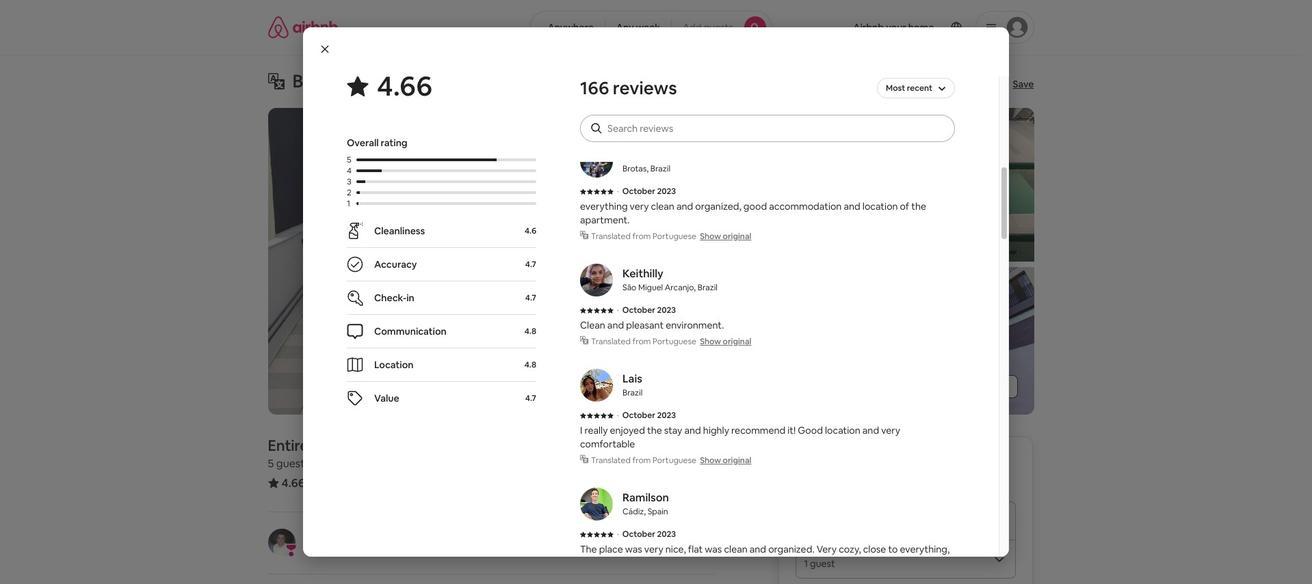 Task type: locate. For each thing, give the bounding box(es) containing it.
1 vertical spatial i
[[637, 558, 639, 570]]

· october 2023 for lais
[[617, 410, 676, 421]]

2023 for ramilson
[[657, 529, 676, 540]]

lais brazil
[[622, 372, 643, 399]]

3 translated from portuguese show original from the top
[[591, 337, 751, 348]]

and up the dangerous!
[[750, 544, 766, 556]]

2 from from the top
[[632, 231, 651, 242]]

in up communication
[[406, 292, 414, 304]]

october up option, at the left top of the page
[[622, 81, 655, 92]]

2 translated from the top
[[591, 231, 631, 242]]

2 october from the top
[[622, 186, 655, 197]]

4 original from the top
[[723, 456, 751, 467]]

show left the all
[[936, 381, 961, 393]]

from
[[632, 112, 651, 123], [632, 231, 651, 242], [632, 337, 651, 348], [632, 456, 651, 467]]

original
[[723, 112, 751, 123], [723, 231, 751, 242], [723, 337, 751, 348], [723, 456, 751, 467]]

0 horizontal spatial location
[[825, 425, 860, 437]]

show inside button
[[936, 381, 961, 393]]

1 horizontal spatial location
[[862, 200, 898, 213]]

5 2023 from the top
[[657, 529, 676, 540]]

1 horizontal spatial bom
[[354, 436, 386, 456]]

from for clean
[[632, 231, 651, 242]]

i left the didn't
[[637, 558, 639, 570]]

ramilson
[[622, 491, 669, 506]]

3 2023 from the top
[[657, 305, 676, 316]]

1 2023 from the top
[[657, 81, 676, 92]]

nice,
[[665, 544, 686, 556]]

dangerous!
[[721, 558, 770, 570]]

1 horizontal spatial in
[[406, 292, 414, 304]]

and right the stay
[[684, 425, 701, 437]]

1 vertical spatial very
[[881, 425, 900, 437]]

retiro, inside entire loft in bom retiro, brazil 5 guests
[[389, 436, 434, 456]]

4 show original button from the top
[[700, 456, 751, 467]]

translated down 'comfortable'
[[591, 456, 631, 467]]

location left of
[[862, 200, 898, 213]]

0 vertical spatial guests
[[704, 21, 733, 34]]

4
[[347, 166, 352, 176]]

from for enjoyed
[[632, 456, 651, 467]]

4.7 for check-in
[[525, 293, 536, 304]]

1 horizontal spatial guests
[[704, 21, 733, 34]]

4 portuguese from the top
[[653, 456, 696, 467]]

show original button for and
[[700, 231, 751, 242]]

1 original from the top
[[723, 112, 751, 123]]

from down enjoyed in the left of the page
[[632, 456, 651, 467]]

original for and
[[723, 231, 751, 242]]

from for great
[[632, 112, 651, 123]]

bom
[[292, 70, 331, 93], [354, 436, 386, 456]]

3 original from the top
[[723, 337, 751, 348]]

3 from from the top
[[632, 337, 651, 348]]

0 vertical spatial i
[[580, 425, 582, 437]]

1 vertical spatial 4.7
[[525, 293, 536, 304]]

show for stay
[[700, 456, 721, 467]]

ramilson cádiz, spain
[[622, 491, 669, 518]]

0 vertical spatial 4.7
[[525, 259, 536, 270]]

2 vertical spatial very
[[644, 544, 663, 556]]

original down 'recommend!'
[[723, 112, 751, 123]]

portuguese for host,
[[653, 112, 696, 123]]

translated from portuguese show original up keithilly são miguel arcanjo, brazil
[[591, 231, 751, 242]]

0 vertical spatial very
[[630, 200, 649, 213]]

portuguese down environment.
[[653, 337, 696, 348]]

0 vertical spatial retiro,
[[334, 70, 389, 93]]

retiro, left expo
[[334, 70, 389, 93]]

4.66 dialog
[[303, 27, 1009, 585]]

translated from portuguese show original
[[591, 112, 751, 123], [591, 231, 751, 242], [591, 337, 751, 348], [591, 456, 751, 467]]

everything,
[[900, 544, 950, 556]]

it!
[[787, 425, 796, 437]]

1 vertical spatial in
[[339, 436, 351, 456]]

2 left years
[[363, 546, 369, 558]]

i left really on the bottom of page
[[580, 425, 582, 437]]

save
[[1013, 78, 1034, 90]]

host,
[[681, 95, 703, 107]]

brazil inside keithilly são miguel arcanjo, brazil
[[698, 283, 718, 293]]

guests inside button
[[704, 21, 733, 34]]

1 october from the top
[[622, 81, 655, 92]]

from up keithilly
[[632, 231, 651, 242]]

· october 2023 for ramilson
[[617, 529, 676, 540]]

· october 2023 down spain
[[617, 529, 676, 540]]

was right flat
[[705, 544, 722, 556]]

allianz
[[558, 70, 613, 93]]

share
[[957, 78, 983, 90]]

· october 2023 down brotas, brazil
[[617, 186, 676, 197]]

4.6
[[525, 226, 536, 237]]

0 vertical spatial 2
[[347, 187, 351, 198]]

0 vertical spatial clean
[[651, 200, 674, 213]]

original for environment.
[[723, 337, 751, 348]]

2 show original button from the top
[[700, 231, 751, 242]]

organized.
[[768, 544, 814, 556]]

norte,
[[501, 70, 554, 93]]

2023 up clean and pleasant environment.
[[657, 305, 676, 316]]

lais image
[[580, 369, 613, 402], [580, 369, 613, 402]]

october
[[622, 81, 655, 92], [622, 186, 655, 197], [622, 305, 655, 316], [622, 410, 655, 421], [622, 529, 655, 540]]

guests right add
[[704, 21, 733, 34]]

2 translated from portuguese show original from the top
[[591, 231, 751, 242]]

0 vertical spatial the
[[911, 200, 926, 213]]

guests inside entire loft in bom retiro, brazil 5 guests
[[276, 457, 310, 471]]

i really enjoyed the stay and highly recommend it! good location and very comfortable
[[580, 425, 900, 451]]

2023
[[657, 81, 676, 92], [657, 186, 676, 197], [657, 305, 676, 316], [657, 410, 676, 421], [657, 529, 676, 540]]

retiro, down value
[[389, 436, 434, 456]]

2 4.7 from the top
[[525, 293, 536, 304]]

1
[[347, 198, 350, 209]]

1 vertical spatial 4.66
[[281, 476, 305, 491]]

very
[[630, 200, 649, 213], [881, 425, 900, 437], [644, 544, 663, 556]]

october up enjoyed in the left of the page
[[622, 410, 655, 421]]

show original button down organized,
[[700, 231, 751, 242]]

3 4.7 from the top
[[525, 393, 536, 404]]

1 horizontal spatial the
[[911, 200, 926, 213]]

translated from portuguese show original for the
[[591, 456, 751, 467]]

show for recommend!
[[700, 112, 721, 123]]

1 4.7 from the top
[[525, 259, 536, 270]]

translated from portuguese show original for host,
[[591, 112, 751, 123]]

1 from from the top
[[632, 112, 651, 123]]

2 · october 2023 from the top
[[617, 186, 676, 197]]

1 vertical spatial guests
[[276, 457, 310, 471]]

any week button
[[605, 11, 672, 44]]

1 horizontal spatial 4.66
[[377, 68, 432, 104]]

none search field containing anywhere
[[530, 11, 771, 44]]

2 4.8 from the top
[[525, 360, 536, 371]]

0 horizontal spatial 2
[[347, 187, 351, 198]]

2023 down brotas, brazil
[[657, 186, 676, 197]]

2023 up nice,
[[657, 529, 676, 540]]

0 horizontal spatial in
[[339, 436, 351, 456]]

october for ramilson
[[622, 529, 655, 540]]

· october 2023 up option, at the left top of the page
[[617, 81, 676, 92]]

0 horizontal spatial the
[[647, 425, 662, 437]]

from for pleasant
[[632, 337, 651, 348]]

· october 2023 up pleasant
[[617, 305, 676, 316]]

bom retiro, expo center norte, allianz stadium.
[[292, 70, 691, 93]]

in right loft on the bottom
[[339, 436, 351, 456]]

show for organized,
[[700, 231, 721, 242]]

host profile picture image
[[268, 529, 295, 557]]

4.66 down entire
[[281, 476, 305, 491]]

Search reviews, Press 'Enter' to search text field
[[607, 122, 941, 135]]

2
[[347, 187, 351, 198], [363, 546, 369, 558]]

portuguese up keithilly são miguel arcanjo, brazil
[[653, 231, 696, 242]]

october up pleasant
[[622, 305, 655, 316]]

environment.
[[666, 319, 724, 332]]

1 translated from portuguese show original from the top
[[591, 112, 751, 123]]

clean down brotas, brazil
[[651, 200, 674, 213]]

1 horizontal spatial clean
[[724, 544, 748, 556]]

brazil
[[650, 163, 670, 174], [698, 283, 718, 293], [622, 388, 643, 399], [437, 436, 475, 456]]

located,
[[599, 558, 635, 570]]

translated down apartment.
[[591, 231, 631, 242]]

from down pleasant
[[632, 337, 651, 348]]

4.66 up the rating
[[377, 68, 432, 104]]

guests down entire
[[276, 457, 310, 471]]

stadium.
[[617, 70, 691, 93]]

são
[[622, 283, 636, 293]]

0 horizontal spatial clean
[[651, 200, 674, 213]]

3 portuguese from the top
[[653, 337, 696, 348]]

5 down entire
[[268, 457, 274, 471]]

4 · october 2023 from the top
[[617, 410, 676, 421]]

1 vertical spatial 5
[[268, 457, 274, 471]]

automatically translated title: bom retiro, expo center norte, allianz stadium. image
[[268, 73, 284, 90]]

show original button down i really enjoyed the stay and highly recommend it! good location and very comfortable
[[700, 456, 751, 467]]

show original button down 'recommend!'
[[700, 112, 751, 123]]

original down environment.
[[723, 337, 751, 348]]

october down the brotas,
[[622, 186, 655, 197]]

original down everything very clean and organized, good accommodation and location of the apartment.
[[723, 231, 751, 242]]

1 horizontal spatial 5
[[347, 155, 351, 166]]

translated
[[591, 112, 631, 123], [591, 231, 631, 242], [591, 337, 631, 348], [591, 456, 631, 467]]

0 vertical spatial location
[[862, 200, 898, 213]]

None search field
[[530, 11, 771, 44]]

1 portuguese from the top
[[653, 112, 696, 123]]

show original button for host,
[[700, 112, 751, 123]]

0 vertical spatial 5
[[347, 155, 351, 166]]

5 october from the top
[[622, 529, 655, 540]]

keithilly
[[622, 267, 663, 281]]

3 show original button from the top
[[700, 337, 751, 348]]

5 up the 3
[[347, 155, 351, 166]]

bom right loft on the bottom
[[354, 436, 386, 456]]

bom right automatically translated title: bom retiro, expo center norte, allianz stadium. image on the left top
[[292, 70, 331, 93]]

check-
[[374, 292, 406, 304]]

3 · october 2023 from the top
[[617, 305, 676, 316]]

in
[[406, 292, 414, 304], [339, 436, 351, 456]]

value
[[374, 393, 399, 405]]

the place was very nice, flat was clean and organized. very cozy, close to everything, well located, i didn't think it was dangerous!
[[580, 544, 950, 570]]

1 4.8 from the top
[[525, 326, 536, 337]]

4 2023 from the top
[[657, 410, 676, 421]]

clean up the dangerous!
[[724, 544, 748, 556]]

1 vertical spatial 4.8
[[525, 360, 536, 371]]

2 2023 from the top
[[657, 186, 676, 197]]

2 down 4
[[347, 187, 351, 198]]

was up located,
[[625, 544, 642, 556]]

0 vertical spatial 4.8
[[525, 326, 536, 337]]

the right of
[[911, 200, 926, 213]]

1 translated from the top
[[591, 112, 631, 123]]

and right accommodation
[[844, 200, 860, 213]]

add guests button
[[671, 11, 771, 44]]

1 vertical spatial bom
[[354, 436, 386, 456]]

· october 2023 up enjoyed in the left of the page
[[617, 410, 676, 421]]

center
[[439, 70, 497, 93]]

from down option, at the left top of the page
[[632, 112, 651, 123]]

save button
[[991, 73, 1039, 96]]

translated from portuguese show original down excellent option, great host, recommend!
[[591, 112, 751, 123]]

keithilly image
[[580, 264, 613, 297]]

2023 up the great at the top of page
[[657, 81, 676, 92]]

and
[[676, 200, 693, 213], [844, 200, 860, 213], [607, 319, 624, 332], [684, 425, 701, 437], [862, 425, 879, 437], [750, 544, 766, 556]]

translated down clean
[[591, 337, 631, 348]]

166 reviews
[[580, 77, 677, 100]]

4.8 for communication
[[525, 326, 536, 337]]

original for host,
[[723, 112, 751, 123]]

show down host,
[[700, 112, 721, 123]]

4.66
[[377, 68, 432, 104], [281, 476, 305, 491]]

5 inside entire loft in bom retiro, brazil 5 guests
[[268, 457, 274, 471]]

3
[[347, 176, 351, 187]]

0 horizontal spatial i
[[580, 425, 582, 437]]

3 october from the top
[[622, 305, 655, 316]]

show original button
[[700, 112, 751, 123], [700, 231, 751, 242], [700, 337, 751, 348], [700, 456, 751, 467]]

0 vertical spatial in
[[406, 292, 414, 304]]

2023 up the stay
[[657, 410, 676, 421]]

the
[[911, 200, 926, 213], [647, 425, 662, 437]]

1 horizontal spatial i
[[637, 558, 639, 570]]

show down organized,
[[700, 231, 721, 242]]

5 · october 2023 from the top
[[617, 529, 676, 540]]

translated from portuguese show original down the stay
[[591, 456, 751, 467]]

translated for very
[[591, 231, 631, 242]]

3 translated from the top
[[591, 337, 631, 348]]

location
[[862, 200, 898, 213], [825, 425, 860, 437]]

1 show original button from the top
[[700, 112, 751, 123]]

4 october from the top
[[622, 410, 655, 421]]

portuguese for the
[[653, 456, 696, 467]]

piscina. image
[[656, 108, 842, 262]]

was
[[625, 544, 642, 556], [705, 544, 722, 556], [701, 558, 718, 570]]

enjoyed
[[610, 425, 645, 437]]

location right good
[[825, 425, 860, 437]]

2 original from the top
[[723, 231, 751, 242]]

october for keithilly
[[622, 305, 655, 316]]

1 vertical spatial location
[[825, 425, 860, 437]]

spain
[[648, 507, 668, 518]]

0 horizontal spatial guests
[[276, 457, 310, 471]]

i inside i really enjoyed the stay and highly recommend it! good location and very comfortable
[[580, 425, 582, 437]]

piscina raiada. image
[[268, 108, 651, 415]]

0 vertical spatial 4.66
[[377, 68, 432, 104]]

portuguese down the stay
[[653, 456, 696, 467]]

portuguese for and
[[653, 231, 696, 242]]

translated down excellent
[[591, 112, 631, 123]]

0 horizontal spatial 5
[[268, 457, 274, 471]]

lais
[[622, 372, 642, 386]]

accuracy
[[374, 259, 417, 271]]

2 inside '4.66' dialog
[[347, 187, 351, 198]]

leo image
[[580, 145, 613, 178], [580, 145, 613, 178]]

original down i really enjoyed the stay and highly recommend it! good location and very comfortable
[[723, 456, 751, 467]]

5
[[347, 155, 351, 166], [268, 457, 274, 471]]

1 vertical spatial the
[[647, 425, 662, 437]]

didn't
[[642, 558, 667, 570]]

superhost · 2 years hosting
[[312, 546, 430, 558]]

show down highly
[[700, 456, 721, 467]]

2 vertical spatial 4.7
[[525, 393, 536, 404]]

show original button down environment.
[[700, 337, 751, 348]]

ramilson image
[[580, 488, 613, 521]]

translated from portuguese show original down clean and pleasant environment.
[[591, 337, 751, 348]]

and left organized,
[[676, 200, 693, 213]]

of
[[900, 200, 909, 213]]

0 horizontal spatial bom
[[292, 70, 331, 93]]

4.7
[[525, 259, 536, 270], [525, 293, 536, 304], [525, 393, 536, 404]]

october down cádiz,
[[622, 529, 655, 540]]

4 from from the top
[[632, 456, 651, 467]]

portuguese down excellent option, great host, recommend!
[[653, 112, 696, 123]]

1 vertical spatial clean
[[724, 544, 748, 556]]

stay
[[664, 425, 682, 437]]

the left the stay
[[647, 425, 662, 437]]

4 translated from the top
[[591, 456, 631, 467]]

1 horizontal spatial 2
[[363, 546, 369, 558]]

2 portuguese from the top
[[653, 231, 696, 242]]

1 vertical spatial retiro,
[[389, 436, 434, 456]]

4 translated from portuguese show original from the top
[[591, 456, 751, 467]]



Task type: describe. For each thing, give the bounding box(es) containing it.
recent
[[907, 83, 932, 94]]

sofá bi cama, acomoda duas pessoas. image
[[656, 267, 842, 415]]

to
[[888, 544, 898, 556]]

in inside '4.66' dialog
[[406, 292, 414, 304]]

brotas,
[[622, 163, 649, 174]]

anywhere button
[[530, 11, 605, 44]]

clean inside everything very clean and organized, good accommodation and location of the apartment.
[[651, 200, 674, 213]]

the inside i really enjoyed the stay and highly recommend it! good location and very comfortable
[[647, 425, 662, 437]]

really
[[584, 425, 608, 437]]

brazil inside entire loft in bom retiro, brazil 5 guests
[[437, 436, 475, 456]]

highly
[[703, 425, 729, 437]]

well
[[580, 558, 597, 570]]

close
[[863, 544, 886, 556]]

and inside the place was very nice, flat was clean and organized. very cozy, close to everything, well located, i didn't think it was dangerous!
[[750, 544, 766, 556]]

very inside i really enjoyed the stay and highly recommend it! good location and very comfortable
[[881, 425, 900, 437]]

entire loft in bom retiro, brazil 5 guests
[[268, 436, 475, 471]]

the
[[580, 544, 597, 556]]

bom retiro, expo center norte, allianz stadium. image 5 image
[[848, 267, 1034, 415]]

add guests
[[683, 21, 733, 34]]

0 horizontal spatial 4.66
[[281, 476, 305, 491]]

all
[[963, 381, 973, 393]]

and right clean
[[607, 319, 624, 332]]

location
[[374, 359, 413, 371]]

1 vertical spatial 2
[[363, 546, 369, 558]]

good
[[743, 200, 767, 213]]

expo
[[393, 70, 435, 93]]

brotas, brazil
[[622, 163, 670, 174]]

very inside everything very clean and organized, good accommodation and location of the apartment.
[[630, 200, 649, 213]]

good
[[798, 425, 823, 437]]

translated for option,
[[591, 112, 631, 123]]

in inside entire loft in bom retiro, brazil 5 guests
[[339, 436, 351, 456]]

· october 2023 for keithilly
[[617, 305, 676, 316]]

cozy,
[[839, 544, 861, 556]]

flat
[[688, 544, 703, 556]]

most recent button
[[877, 77, 955, 100]]

years
[[371, 546, 394, 558]]

4.66 inside dialog
[[377, 68, 432, 104]]

most recent
[[886, 83, 932, 94]]

i inside the place was very nice, flat was clean and organized. very cozy, close to everything, well located, i didn't think it was dangerous!
[[637, 558, 639, 570]]

superhost
[[312, 546, 357, 558]]

miguel
[[638, 283, 663, 293]]

and right good
[[862, 425, 879, 437]]

2023 for lais
[[657, 410, 676, 421]]

cádiz,
[[622, 507, 646, 518]]

show down environment.
[[700, 337, 721, 348]]

week
[[636, 21, 660, 34]]

place
[[599, 544, 623, 556]]

original for the
[[723, 456, 751, 467]]

very
[[817, 544, 837, 556]]

4.8 for location
[[525, 360, 536, 371]]

october for lais
[[622, 410, 655, 421]]

organized,
[[695, 200, 741, 213]]

translated from portuguese show original for and
[[591, 231, 751, 242]]

2023 for keithilly
[[657, 305, 676, 316]]

add
[[683, 21, 701, 34]]

anywhere
[[548, 21, 594, 34]]

4.7 for accuracy
[[525, 259, 536, 270]]

think
[[669, 558, 691, 570]]

location inside i really enjoyed the stay and highly recommend it! good location and very comfortable
[[825, 425, 860, 437]]

it
[[693, 558, 699, 570]]

apartment.
[[580, 214, 630, 226]]

overall
[[347, 137, 379, 149]]

comfortable
[[580, 438, 635, 451]]

accommodation
[[769, 200, 842, 213]]

keithilly são miguel arcanjo, brazil
[[622, 267, 718, 293]]

excellent option, great host, recommend!
[[580, 95, 761, 107]]

profile element
[[788, 0, 1034, 55]]

any
[[616, 21, 634, 34]]

very inside the place was very nice, flat was clean and organized. very cozy, close to everything, well located, i didn't think it was dangerous!
[[644, 544, 663, 556]]

rating
[[381, 137, 407, 149]]

ramilson image
[[580, 488, 613, 521]]

everything very clean and organized, good accommodation and location of the apartment.
[[580, 200, 926, 226]]

entire
[[268, 436, 308, 456]]

pleasant
[[626, 319, 664, 332]]

show original button for environment.
[[700, 337, 751, 348]]

0 vertical spatial bom
[[292, 70, 331, 93]]

was right the it
[[701, 558, 718, 570]]

show all photos
[[936, 381, 1007, 393]]

hosting
[[396, 546, 430, 558]]

clean
[[580, 319, 605, 332]]

bom inside entire loft in bom retiro, brazil 5 guests
[[354, 436, 386, 456]]

show all photos button
[[909, 376, 1018, 399]]

5 inside '4.66' dialog
[[347, 155, 351, 166]]

166
[[580, 77, 609, 100]]

everything
[[580, 200, 628, 213]]

translated for really
[[591, 456, 631, 467]]

arcanjo,
[[665, 283, 696, 293]]

4.7 for value
[[525, 393, 536, 404]]

keithilly image
[[580, 264, 613, 297]]

the inside everything very clean and organized, good accommodation and location of the apartment.
[[911, 200, 926, 213]]

location inside everything very clean and organized, good accommodation and location of the apartment.
[[862, 200, 898, 213]]

show original button for the
[[700, 456, 751, 467]]

1 · october 2023 from the top
[[617, 81, 676, 92]]

translated for and
[[591, 337, 631, 348]]

portuguese for environment.
[[653, 337, 696, 348]]

communication
[[374, 326, 447, 338]]

reviews
[[613, 77, 677, 100]]

loft
[[311, 436, 336, 456]]

check-in
[[374, 292, 414, 304]]

clean inside the place was very nice, flat was clean and organized. very cozy, close to everything, well located, i didn't think it was dangerous!
[[724, 544, 748, 556]]

any week
[[616, 21, 660, 34]]

overall rating
[[347, 137, 407, 149]]

recommend
[[731, 425, 785, 437]]

clean and pleasant environment.
[[580, 319, 724, 332]]

most
[[886, 83, 905, 94]]

photos
[[975, 381, 1007, 393]]

piscina deck molhado. image
[[848, 108, 1034, 262]]

great
[[655, 95, 679, 107]]

share button
[[935, 73, 988, 96]]

recommend!
[[705, 95, 761, 107]]

excellent
[[580, 95, 620, 107]]

translated from portuguese show original for environment.
[[591, 337, 751, 348]]



Task type: vqa. For each thing, say whether or not it's contained in the screenshot.
the bottommost Bom
yes



